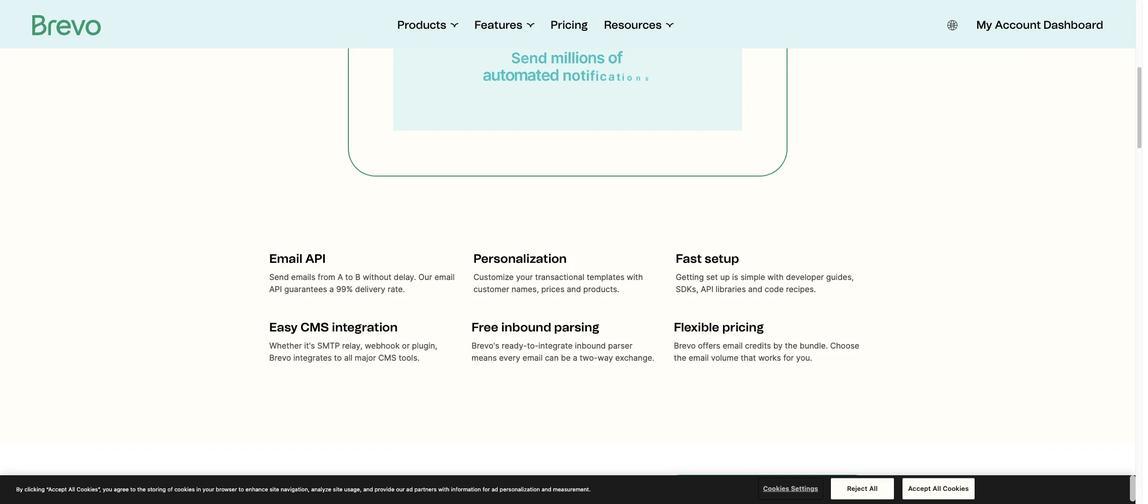 Task type: locate. For each thing, give the bounding box(es) containing it.
site left 'usage,'
[[333, 486, 343, 492]]

1 vertical spatial inbound
[[575, 341, 606, 351]]

1 horizontal spatial for
[[784, 353, 794, 363]]

smtp
[[317, 341, 340, 351]]

integration
[[332, 320, 398, 335]]

cookies settings button
[[760, 479, 823, 499]]

1 horizontal spatial inbound
[[575, 341, 606, 351]]

send emails from a to b without delay. our email api guarantees a 99% delivery rate.
[[269, 272, 455, 294]]

reject all
[[848, 484, 878, 492]]

emails
[[291, 272, 316, 282]]

exchange.
[[616, 353, 655, 363]]

the right by
[[785, 341, 798, 351]]

inbound up two-
[[575, 341, 606, 351]]

0 vertical spatial a
[[330, 284, 334, 294]]

the for by clicking "accept all cookies", you agree to the storing of cookies in your browser to enhance site navigation, analyze site usage, and provide our ad partners with information for ad personalization and measurement.
[[137, 486, 146, 492]]

and down 'simple'
[[749, 284, 763, 294]]

fast setup
[[676, 251, 740, 266]]

1 vertical spatial a
[[573, 353, 578, 363]]

1 horizontal spatial site
[[333, 486, 343, 492]]

rate.
[[388, 284, 405, 294]]

site
[[270, 486, 279, 492], [333, 486, 343, 492]]

cookies",
[[77, 486, 101, 492]]

by clicking "accept all cookies", you agree to the storing of cookies in your browser to enhance site navigation, analyze site usage, and provide our ad partners with information for ad personalization and measurement.
[[16, 486, 591, 492]]

0 horizontal spatial cms
[[301, 320, 329, 335]]

0 horizontal spatial your
[[203, 486, 214, 492]]

0 horizontal spatial api
[[269, 284, 282, 294]]

all right "accept
[[68, 486, 75, 492]]

your
[[516, 272, 533, 282], [203, 486, 214, 492]]

integrates
[[294, 353, 332, 363]]

api inside getting set up is simple with developer guides, sdks, api libraries and code recipes.
[[701, 284, 714, 294]]

it's
[[304, 341, 315, 351]]

to left b
[[345, 272, 353, 282]]

cms down webhook
[[379, 353, 397, 363]]

information
[[451, 486, 481, 492]]

bundle.
[[800, 341, 829, 351]]

email inside send emails from a to b without delay. our email api guarantees a 99% delivery rate.
[[435, 272, 455, 282]]

features
[[475, 18, 523, 32]]

enhance
[[246, 486, 268, 492]]

delay.
[[394, 272, 416, 282]]

0 vertical spatial for
[[784, 353, 794, 363]]

site right enhance
[[270, 486, 279, 492]]

1 horizontal spatial all
[[870, 484, 878, 492]]

email up volume
[[723, 341, 743, 351]]

with right templates
[[627, 272, 643, 282]]

pricing link
[[551, 18, 588, 32]]

your right in
[[203, 486, 214, 492]]

our
[[396, 486, 405, 492]]

ad left personalization
[[492, 486, 498, 492]]

to
[[345, 272, 353, 282], [334, 353, 342, 363], [130, 486, 136, 492], [239, 486, 244, 492]]

0 horizontal spatial brevo
[[269, 353, 291, 363]]

inbound inside brevo's ready-to-integrate inbound parser means every email can be a two-way exchange.
[[575, 341, 606, 351]]

brevo's ready-to-integrate inbound parser means every email can be a two-way exchange.
[[472, 341, 655, 363]]

0 horizontal spatial a
[[330, 284, 334, 294]]

1 vertical spatial for
[[483, 486, 490, 492]]

with up code
[[768, 272, 784, 282]]

0 horizontal spatial with
[[439, 486, 450, 492]]

fast
[[676, 251, 702, 266]]

a
[[338, 272, 343, 282]]

0 vertical spatial your
[[516, 272, 533, 282]]

email down offers
[[689, 353, 709, 363]]

products
[[398, 18, 447, 32]]

my
[[977, 18, 993, 32]]

99%
[[336, 284, 353, 294]]

sdks,
[[676, 284, 699, 294]]

cms up it's
[[301, 320, 329, 335]]

cms inside whether it's smtp relay, webhook or plugin, brevo integrates to all major cms tools.
[[379, 353, 397, 363]]

easy cms integration
[[269, 320, 398, 335]]

the down flexible
[[674, 353, 687, 363]]

your up names,
[[516, 272, 533, 282]]

inbound
[[502, 320, 552, 335], [575, 341, 606, 351]]

cookies right accept
[[943, 484, 970, 492]]

1 ad from the left
[[407, 486, 413, 492]]

a right be
[[573, 353, 578, 363]]

and right 'usage,'
[[364, 486, 373, 492]]

1 horizontal spatial your
[[516, 272, 533, 282]]

code
[[765, 284, 784, 294]]

1 horizontal spatial ad
[[492, 486, 498, 492]]

a left 99%
[[330, 284, 334, 294]]

inbound up to-
[[502, 320, 552, 335]]

0 vertical spatial inbound
[[502, 320, 552, 335]]

1 cookies from the left
[[764, 484, 790, 492]]

ready-
[[502, 341, 527, 351]]

settings
[[792, 484, 819, 492]]

ad
[[407, 486, 413, 492], [492, 486, 498, 492]]

ad right our
[[407, 486, 413, 492]]

setup
[[705, 251, 740, 266]]

1 vertical spatial cms
[[379, 353, 397, 363]]

1 horizontal spatial cms
[[379, 353, 397, 363]]

our
[[419, 272, 433, 282]]

1 horizontal spatial brevo
[[674, 341, 696, 351]]

set
[[707, 272, 718, 282]]

without
[[363, 272, 392, 282]]

or
[[402, 341, 410, 351]]

customize
[[474, 272, 514, 282]]

personalization
[[474, 251, 567, 266]]

storing
[[148, 486, 166, 492]]

"accept
[[46, 486, 67, 492]]

email right our
[[435, 272, 455, 282]]

and down transactional
[[567, 284, 581, 294]]

flexible
[[674, 320, 720, 335]]

api down send
[[269, 284, 282, 294]]

and inside customize your transactional templates with customer names, prices and products.
[[567, 284, 581, 294]]

and
[[567, 284, 581, 294], [749, 284, 763, 294], [364, 486, 373, 492], [542, 486, 552, 492]]

customer
[[474, 284, 510, 294]]

provide
[[375, 486, 395, 492]]

1 vertical spatial brevo
[[269, 353, 291, 363]]

whether
[[269, 341, 302, 351]]

1 vertical spatial your
[[203, 486, 214, 492]]

volume
[[712, 353, 739, 363]]

0 horizontal spatial cookies
[[764, 484, 790, 492]]

all
[[870, 484, 878, 492], [933, 484, 942, 492], [68, 486, 75, 492]]

2 horizontal spatial with
[[768, 272, 784, 282]]

0 horizontal spatial for
[[483, 486, 490, 492]]

all right accept
[[933, 484, 942, 492]]

email api
[[269, 251, 326, 266]]

for right the information
[[483, 486, 490, 492]]

for left the you.
[[784, 353, 794, 363]]

2 vertical spatial the
[[137, 486, 146, 492]]

means
[[472, 353, 497, 363]]

to left all
[[334, 353, 342, 363]]

reject
[[848, 484, 868, 492]]

cookies left settings
[[764, 484, 790, 492]]

2 horizontal spatial the
[[785, 341, 798, 351]]

0 horizontal spatial site
[[270, 486, 279, 492]]

usage,
[[344, 486, 362, 492]]

0 horizontal spatial the
[[137, 486, 146, 492]]

features link
[[475, 18, 535, 32]]

0 vertical spatial brevo
[[674, 341, 696, 351]]

api down set
[[701, 284, 714, 294]]

templates
[[587, 272, 625, 282]]

getting
[[676, 272, 704, 282]]

1 horizontal spatial cookies
[[943, 484, 970, 492]]

brevo
[[674, 341, 696, 351], [269, 353, 291, 363]]

up
[[721, 272, 730, 282]]

0 horizontal spatial ad
[[407, 486, 413, 492]]

1 horizontal spatial a
[[573, 353, 578, 363]]

brevo down 'whether'
[[269, 353, 291, 363]]

free inbound parsing
[[472, 320, 600, 335]]

the
[[785, 341, 798, 351], [674, 353, 687, 363], [137, 486, 146, 492]]

the left storing
[[137, 486, 146, 492]]

you.
[[797, 353, 813, 363]]

0 horizontal spatial inbound
[[502, 320, 552, 335]]

works
[[759, 353, 782, 363]]

2 horizontal spatial api
[[701, 284, 714, 294]]

can
[[545, 353, 559, 363]]

cookies
[[764, 484, 790, 492], [943, 484, 970, 492]]

pricing
[[723, 320, 764, 335]]

a
[[330, 284, 334, 294], [573, 353, 578, 363]]

the for brevo offers email credits by the bundle. choose the email volume that works for you.
[[674, 353, 687, 363]]

1 horizontal spatial with
[[627, 272, 643, 282]]

1 horizontal spatial the
[[674, 353, 687, 363]]

0 vertical spatial cms
[[301, 320, 329, 335]]

api up from
[[306, 251, 326, 266]]

tools.
[[399, 353, 420, 363]]

all right reject on the bottom right of page
[[870, 484, 878, 492]]

1 vertical spatial the
[[674, 353, 687, 363]]

2 horizontal spatial all
[[933, 484, 942, 492]]

developer
[[787, 272, 825, 282]]

and left measurement.
[[542, 486, 552, 492]]

to right agree
[[130, 486, 136, 492]]

brevo down flexible
[[674, 341, 696, 351]]

email down to-
[[523, 353, 543, 363]]

simple
[[741, 272, 766, 282]]

api
[[306, 251, 326, 266], [269, 284, 282, 294], [701, 284, 714, 294]]

offers
[[698, 341, 721, 351]]

with right 'partners'
[[439, 486, 450, 492]]



Task type: vqa. For each thing, say whether or not it's contained in the screenshot.
SYSTM grows revenues 8x in three years with Brevo Sales Platform
no



Task type: describe. For each thing, give the bounding box(es) containing it.
brevo inside whether it's smtp relay, webhook or plugin, brevo integrates to all major cms tools.
[[269, 353, 291, 363]]

to inside send emails from a to b without delay. our email api guarantees a 99% delivery rate.
[[345, 272, 353, 282]]

agree
[[114, 486, 129, 492]]

2 cookies from the left
[[943, 484, 970, 492]]

navigation,
[[281, 486, 310, 492]]

names,
[[512, 284, 539, 294]]

send
[[269, 272, 289, 282]]

way
[[598, 353, 613, 363]]

brevo image
[[32, 15, 101, 35]]

all
[[344, 353, 353, 363]]

2 ad from the left
[[492, 486, 498, 492]]

flexible pricing
[[674, 320, 764, 335]]

accept
[[909, 484, 932, 492]]

accept all cookies button
[[903, 478, 975, 499]]

my account dashboard link
[[977, 18, 1104, 32]]

button image
[[948, 20, 958, 30]]

delivery
[[355, 284, 386, 294]]

0 vertical spatial the
[[785, 341, 798, 351]]

partners
[[415, 486, 437, 492]]

all for reject
[[870, 484, 878, 492]]

resources
[[604, 18, 662, 32]]

0 horizontal spatial all
[[68, 486, 75, 492]]

and inside getting set up is simple with developer guides, sdks, api libraries and code recipes.
[[749, 284, 763, 294]]

free
[[472, 320, 499, 335]]

by
[[16, 486, 23, 492]]

parsing
[[554, 320, 600, 335]]

your inside customize your transactional templates with customer names, prices and products.
[[516, 272, 533, 282]]

1 horizontal spatial api
[[306, 251, 326, 266]]

products.
[[584, 284, 620, 294]]

a inside brevo's ready-to-integrate inbound parser means every email can be a two-way exchange.
[[573, 353, 578, 363]]

clicking
[[24, 486, 45, 492]]

webhook
[[365, 341, 400, 351]]

choose
[[831, 341, 860, 351]]

a inside send emails from a to b without delay. our email api guarantees a 99% delivery rate.
[[330, 284, 334, 294]]

prices
[[542, 284, 565, 294]]

2 site from the left
[[333, 486, 343, 492]]

my account dashboard
[[977, 18, 1104, 32]]

two-
[[580, 353, 598, 363]]

analyze
[[311, 486, 332, 492]]

libraries
[[716, 284, 746, 294]]

to inside whether it's smtp relay, webhook or plugin, brevo integrates to all major cms tools.
[[334, 353, 342, 363]]

recipes.
[[787, 284, 817, 294]]

email inside brevo's ready-to-integrate inbound parser means every email can be a two-way exchange.
[[523, 353, 543, 363]]

that
[[741, 353, 757, 363]]

from
[[318, 272, 336, 282]]

easy
[[269, 320, 298, 335]]

whether it's smtp relay, webhook or plugin, brevo integrates to all major cms tools.
[[269, 341, 438, 363]]

personalization
[[500, 486, 540, 492]]

to right browser
[[239, 486, 244, 492]]

reject all button
[[831, 478, 894, 499]]

pricing
[[551, 18, 588, 32]]

product video element
[[348, 0, 788, 177]]

b
[[355, 272, 361, 282]]

every
[[499, 353, 521, 363]]

getting set up is simple with developer guides, sdks, api libraries and code recipes.
[[676, 272, 854, 294]]

brevo offers email credits by the bundle. choose the email volume that works for you.
[[674, 341, 860, 363]]

with inside getting set up is simple with developer guides, sdks, api libraries and code recipes.
[[768, 272, 784, 282]]

integrate
[[539, 341, 573, 351]]

cookies settings
[[764, 484, 819, 492]]

brevo's
[[472, 341, 500, 351]]

cookies
[[175, 486, 195, 492]]

for inside brevo offers email credits by the bundle. choose the email volume that works for you.
[[784, 353, 794, 363]]

in
[[196, 486, 201, 492]]

of
[[168, 486, 173, 492]]

dashboard
[[1044, 18, 1104, 32]]

resources link
[[604, 18, 674, 32]]

brevo inside brevo offers email credits by the bundle. choose the email volume that works for you.
[[674, 341, 696, 351]]

api inside send emails from a to b without delay. our email api guarantees a 99% delivery rate.
[[269, 284, 282, 294]]

accept all cookies
[[909, 484, 970, 492]]

products link
[[398, 18, 459, 32]]

you
[[103, 486, 112, 492]]

parser
[[609, 341, 633, 351]]

be
[[561, 353, 571, 363]]

measurement.
[[553, 486, 591, 492]]

browser
[[216, 486, 237, 492]]

to-
[[527, 341, 539, 351]]

account
[[996, 18, 1042, 32]]

all for accept
[[933, 484, 942, 492]]

by
[[774, 341, 783, 351]]

with inside customize your transactional templates with customer names, prices and products.
[[627, 272, 643, 282]]

1 site from the left
[[270, 486, 279, 492]]

is
[[733, 272, 739, 282]]



